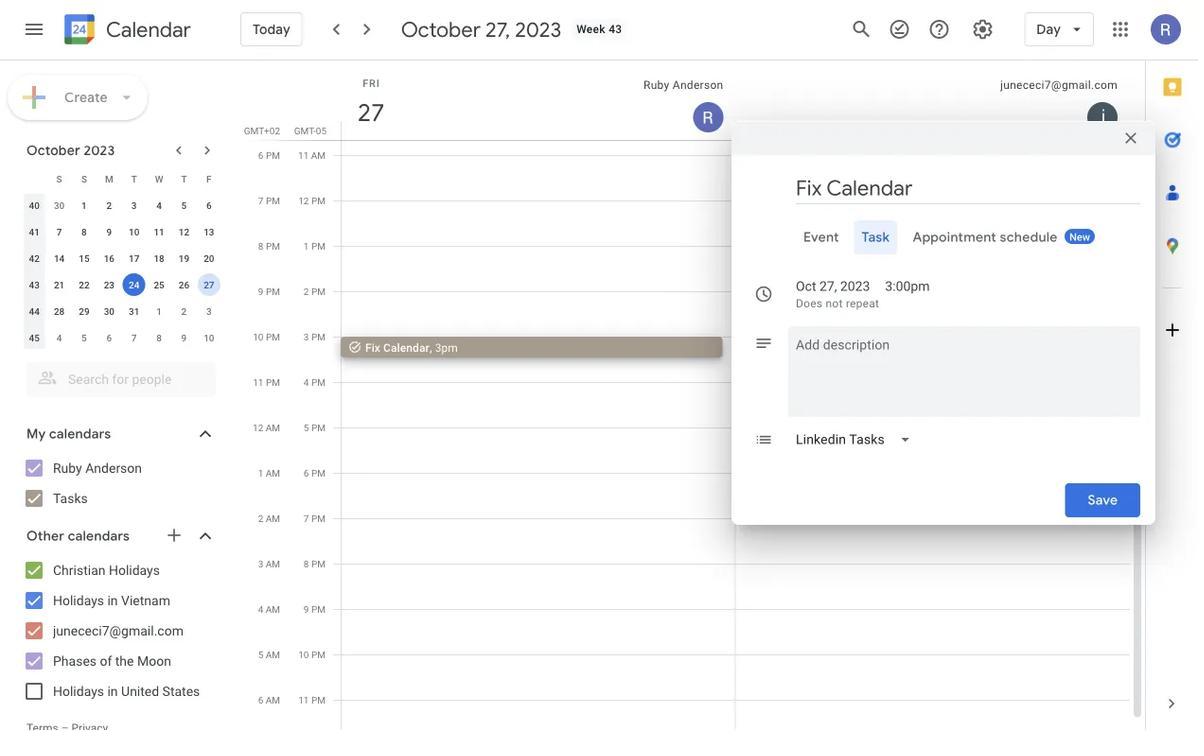 Task type: describe. For each thing, give the bounding box(es) containing it.
week
[[577, 23, 606, 36]]

2023 for oct 27, 2023
[[840, 279, 870, 294]]

pm up the 3 pm in the top left of the page
[[311, 286, 326, 297]]

5 for november 5 element
[[81, 332, 87, 344]]

28
[[54, 306, 65, 317]]

28 element
[[48, 300, 71, 323]]

6 am
[[258, 695, 280, 706]]

3 for the november 3 element on the left top of the page
[[206, 306, 212, 317]]

fri
[[363, 77, 380, 89]]

4 pm
[[304, 377, 326, 388]]

3 for 3 am
[[258, 558, 263, 570]]

friday, october 27 element
[[349, 91, 393, 134]]

1 right september 30 element
[[81, 200, 87, 211]]

1 vertical spatial 2023
[[84, 142, 115, 159]]

november 3 element
[[198, 300, 220, 323]]

phases
[[53, 654, 97, 669]]

16
[[104, 253, 115, 264]]

4 up '11' "element"
[[156, 200, 162, 211]]

45
[[29, 332, 40, 344]]

12 for 12 am
[[253, 422, 263, 434]]

ruby inside '27' column header
[[644, 79, 670, 92]]

05
[[316, 125, 327, 136]]

42
[[29, 253, 40, 264]]

11 inside "element"
[[154, 226, 164, 238]]

5 for 5 pm
[[304, 422, 309, 434]]

create
[[64, 89, 108, 106]]

pm right 2 am
[[311, 513, 326, 524]]

0 horizontal spatial 8 pm
[[258, 240, 280, 252]]

appointment schedule
[[913, 229, 1058, 246]]

november 4 element
[[48, 327, 71, 349]]

6 right 1 am
[[304, 468, 309, 479]]

am for 4 am
[[266, 604, 280, 615]]

31
[[129, 306, 139, 317]]

10 right "november 10" element
[[253, 331, 264, 343]]

19
[[179, 253, 189, 264]]

30 element
[[98, 300, 121, 323]]

21
[[54, 279, 65, 291]]

main drawer image
[[23, 18, 45, 41]]

pm down 4 pm at the left bottom
[[311, 422, 326, 434]]

44
[[29, 306, 40, 317]]

1 t from the left
[[131, 173, 137, 185]]

november 7 element
[[123, 327, 145, 349]]

23 element
[[98, 274, 121, 296]]

25
[[154, 279, 164, 291]]

day button
[[1024, 7, 1094, 52]]

row containing 44
[[22, 298, 221, 325]]

pm left 2 pm
[[266, 286, 280, 297]]

pm up 2 pm
[[311, 240, 326, 252]]

31 element
[[123, 300, 145, 323]]

6 down 5 am
[[258, 695, 263, 706]]

0 horizontal spatial 6 pm
[[258, 150, 280, 161]]

12 am
[[253, 422, 280, 434]]

6 down f
[[206, 200, 212, 211]]

am for 6 am
[[266, 695, 280, 706]]

new
[[1070, 231, 1090, 243]]

anderson inside '27' column header
[[673, 79, 724, 92]]

am for 3 am
[[266, 558, 280, 570]]

does not repeat
[[796, 297, 880, 310]]

7 right november 6 element
[[131, 332, 137, 344]]

15
[[79, 253, 90, 264]]

1 horizontal spatial 11 pm
[[298, 695, 326, 706]]

13
[[204, 226, 214, 238]]

12 pm
[[298, 195, 326, 206]]

11 right '6 am'
[[298, 695, 309, 706]]

27 grid
[[242, 61, 1145, 732]]

2 t from the left
[[181, 173, 187, 185]]

not
[[826, 297, 843, 310]]

my calendars button
[[4, 419, 235, 450]]

add other calendars image
[[165, 526, 184, 545]]

row containing 45
[[22, 325, 221, 351]]

vietnam
[[121, 593, 170, 609]]

1 for 1 pm
[[304, 240, 309, 252]]

row containing 42
[[22, 245, 221, 272]]

event button
[[796, 221, 847, 255]]

1 horizontal spatial tab list
[[1146, 61, 1198, 678]]

29 element
[[73, 300, 96, 323]]

today button
[[240, 7, 303, 52]]

8 up 15 element
[[81, 226, 87, 238]]

17
[[129, 253, 139, 264]]

22
[[79, 279, 90, 291]]

11 element
[[148, 221, 170, 243]]

12 for 12
[[179, 226, 189, 238]]

2 pm
[[304, 286, 326, 297]]

m
[[105, 173, 113, 185]]

october 2023
[[27, 142, 115, 159]]

in for united
[[107, 684, 118, 700]]

1 vertical spatial 8 pm
[[304, 558, 326, 570]]

7 right the 41 at the top left of the page
[[57, 226, 62, 238]]

40
[[29, 200, 40, 211]]

pm left 1 pm
[[266, 240, 280, 252]]

calendars for my calendars
[[49, 426, 111, 443]]

4 for november 4 element
[[57, 332, 62, 344]]

october for october 2023
[[27, 142, 80, 159]]

9 right november 8 element
[[181, 332, 187, 344]]

7 left 12 pm
[[258, 195, 264, 206]]

3 for 3 pm
[[304, 331, 309, 343]]

task button
[[854, 221, 898, 255]]

fri 27
[[356, 77, 383, 128]]

10 left '11' "element"
[[129, 226, 139, 238]]

united
[[121, 684, 159, 700]]

pm right 4 am
[[311, 604, 326, 615]]

3:00pm
[[885, 279, 930, 294]]

f
[[206, 173, 212, 185]]

0 horizontal spatial calendar
[[106, 17, 191, 43]]

calendar heading
[[102, 17, 191, 43]]

9 right 4 am
[[304, 604, 309, 615]]

holidays in united states
[[53, 684, 200, 700]]

9 right "27" cell
[[258, 286, 264, 297]]

2 for 2 pm
[[304, 286, 309, 297]]

5 pm
[[304, 422, 326, 434]]

11 am
[[298, 150, 326, 161]]

27 cell
[[197, 272, 221, 298]]

3 am
[[258, 558, 280, 570]]

26
[[179, 279, 189, 291]]

gmt-
[[294, 125, 316, 136]]

0 horizontal spatial 11 pm
[[253, 377, 280, 388]]

24, today element
[[123, 274, 145, 296]]

november 2 element
[[173, 300, 195, 323]]

christian holidays
[[53, 563, 160, 578]]

2023 for october 27, 2023
[[515, 16, 561, 43]]

pm right '6 am'
[[311, 695, 326, 706]]

appointment
[[913, 229, 997, 246]]

10 right november 9 element
[[204, 332, 214, 344]]

14 element
[[48, 247, 71, 270]]

10 right 5 am
[[298, 649, 309, 661]]

43 inside october 2023 grid
[[29, 279, 40, 291]]

0 vertical spatial holidays
[[109, 563, 160, 578]]

9 left "10" element in the left top of the page
[[106, 226, 112, 238]]

october 2023 grid
[[18, 166, 221, 351]]

1 vertical spatial 10 pm
[[298, 649, 326, 661]]

14
[[54, 253, 65, 264]]

30 for september 30 element
[[54, 200, 65, 211]]

Search for people text field
[[38, 363, 204, 397]]

1 am
[[258, 468, 280, 479]]

task
[[862, 229, 890, 246]]

1 for 1 am
[[258, 468, 263, 479]]

16 element
[[98, 247, 121, 270]]

10 element
[[123, 221, 145, 243]]

22 element
[[73, 274, 96, 296]]

pm left 4 pm at the left bottom
[[266, 377, 280, 388]]

1 s from the left
[[56, 173, 62, 185]]

phases of the moon
[[53, 654, 171, 669]]

row containing 43
[[22, 272, 221, 298]]

junececi7@gmail.com inside 'column header'
[[1001, 79, 1118, 92]]

27 inside cell
[[204, 279, 214, 291]]

Add description text field
[[788, 334, 1141, 402]]

pm left 12 pm
[[266, 195, 280, 206]]

november 5 element
[[73, 327, 96, 349]]

my calendars
[[27, 426, 111, 443]]

my
[[27, 426, 46, 443]]

my calendars list
[[4, 453, 235, 514]]

30 for 30 element
[[104, 306, 115, 317]]

3 up "10" element in the left top of the page
[[131, 200, 137, 211]]

5 am
[[258, 649, 280, 661]]

0 vertical spatial 10 pm
[[253, 331, 280, 343]]

tasks
[[53, 491, 88, 506]]



Task type: locate. For each thing, give the bounding box(es) containing it.
4 for 4 am
[[258, 604, 263, 615]]

0 vertical spatial 12
[[298, 195, 309, 206]]

2023 left week
[[515, 16, 561, 43]]

1 vertical spatial in
[[107, 684, 118, 700]]

5 up 12 element
[[181, 200, 187, 211]]

s left m
[[81, 173, 87, 185]]

0 horizontal spatial 43
[[29, 279, 40, 291]]

24 cell
[[122, 272, 147, 298]]

1 vertical spatial anderson
[[85, 460, 142, 476]]

row containing s
[[22, 166, 221, 192]]

1 horizontal spatial junececi7@gmail.com
[[1001, 79, 1118, 92]]

4 up 5 pm
[[304, 377, 309, 388]]

holidays down phases at left
[[53, 684, 104, 700]]

pm down gmt+02
[[266, 150, 280, 161]]

pm right 3 am
[[311, 558, 326, 570]]

,
[[430, 341, 432, 354]]

holidays for holidays in vietnam
[[53, 593, 104, 609]]

2 s from the left
[[81, 173, 87, 185]]

0 vertical spatial ruby anderson
[[644, 79, 724, 92]]

0 vertical spatial 30
[[54, 200, 65, 211]]

2 for november 2 "element"
[[181, 306, 187, 317]]

0 horizontal spatial tab list
[[747, 221, 1141, 255]]

0 vertical spatial 7 pm
[[258, 195, 280, 206]]

oct 27, 2023
[[796, 279, 870, 294]]

am up '6 am'
[[266, 649, 280, 661]]

row
[[22, 166, 221, 192], [22, 192, 221, 219], [22, 219, 221, 245], [22, 245, 221, 272], [22, 272, 221, 298], [22, 298, 221, 325], [22, 325, 221, 351]]

26 element
[[173, 274, 195, 296]]

18 element
[[148, 247, 170, 270]]

5 right 12 am
[[304, 422, 309, 434]]

0 horizontal spatial 10 pm
[[253, 331, 280, 343]]

1 horizontal spatial calendar
[[383, 341, 430, 354]]

4 am
[[258, 604, 280, 615]]

moon
[[137, 654, 171, 669]]

1 for the november 1 element
[[156, 306, 162, 317]]

0 vertical spatial 6 pm
[[258, 150, 280, 161]]

27,
[[486, 16, 510, 43], [820, 279, 837, 294]]

0 vertical spatial in
[[107, 593, 118, 609]]

0 vertical spatial 27
[[356, 97, 383, 128]]

0 vertical spatial 27,
[[486, 16, 510, 43]]

0 vertical spatial 11 pm
[[253, 377, 280, 388]]

1 vertical spatial ruby anderson
[[53, 460, 142, 476]]

10 pm right 5 am
[[298, 649, 326, 661]]

4 down 3 am
[[258, 604, 263, 615]]

row containing 40
[[22, 192, 221, 219]]

7 pm right 2 am
[[304, 513, 326, 524]]

27 down 'fri'
[[356, 97, 383, 128]]

create button
[[8, 75, 148, 120]]

am for 2 am
[[266, 513, 280, 524]]

row group inside october 2023 grid
[[22, 192, 221, 351]]

5 for 5 am
[[258, 649, 263, 661]]

junececi7@gmail.com up phases of the moon
[[53, 623, 184, 639]]

Add title text field
[[796, 174, 1141, 203]]

7 pm left 12 pm
[[258, 195, 280, 206]]

1 vertical spatial 11 pm
[[298, 695, 326, 706]]

11 pm right '6 am'
[[298, 695, 326, 706]]

0 horizontal spatial s
[[56, 173, 62, 185]]

0 horizontal spatial 27
[[204, 279, 214, 291]]

ruby
[[644, 79, 670, 92], [53, 460, 82, 476]]

november 6 element
[[98, 327, 121, 349]]

27 inside column header
[[356, 97, 383, 128]]

0 horizontal spatial anderson
[[85, 460, 142, 476]]

0 horizontal spatial 7 pm
[[258, 195, 280, 206]]

event
[[804, 229, 839, 246]]

calendar inside 27 grid
[[383, 341, 430, 354]]

5 row from the top
[[22, 272, 221, 298]]

holidays down christian
[[53, 593, 104, 609]]

november 9 element
[[173, 327, 195, 349]]

s up september 30 element
[[56, 173, 62, 185]]

in down christian holidays
[[107, 593, 118, 609]]

3 row from the top
[[22, 219, 221, 245]]

9 pm
[[258, 286, 280, 297], [304, 604, 326, 615]]

6 pm down gmt+02
[[258, 150, 280, 161]]

2 inside "element"
[[181, 306, 187, 317]]

3pm
[[435, 341, 458, 354]]

christian
[[53, 563, 106, 578]]

am down 05
[[311, 150, 326, 161]]

9
[[106, 226, 112, 238], [258, 286, 264, 297], [181, 332, 187, 344], [304, 604, 309, 615]]

other calendars
[[27, 528, 130, 545]]

1 pm
[[304, 240, 326, 252]]

am down 3 am
[[266, 604, 280, 615]]

1 vertical spatial 7 pm
[[304, 513, 326, 524]]

am for 1 am
[[266, 468, 280, 479]]

1 horizontal spatial 12
[[253, 422, 263, 434]]

0 vertical spatial junececi7@gmail.com
[[1001, 79, 1118, 92]]

11 pm up 12 am
[[253, 377, 280, 388]]

1 down 12 am
[[258, 468, 263, 479]]

t
[[131, 173, 137, 185], [181, 173, 187, 185]]

0 horizontal spatial october
[[27, 142, 80, 159]]

1 horizontal spatial 30
[[104, 306, 115, 317]]

1 horizontal spatial 27
[[356, 97, 383, 128]]

30
[[54, 200, 65, 211], [104, 306, 115, 317]]

2 vertical spatial holidays
[[53, 684, 104, 700]]

12
[[298, 195, 309, 206], [179, 226, 189, 238], [253, 422, 263, 434]]

holidays in vietnam
[[53, 593, 170, 609]]

pm up 1 pm
[[311, 195, 326, 206]]

1 vertical spatial junececi7@gmail.com
[[53, 623, 184, 639]]

am down 1 am
[[266, 513, 280, 524]]

1 horizontal spatial s
[[81, 173, 87, 185]]

1 vertical spatial 27
[[204, 279, 214, 291]]

27, for oct
[[820, 279, 837, 294]]

gmt+02
[[244, 125, 280, 136]]

0 horizontal spatial ruby anderson
[[53, 460, 142, 476]]

4 left november 5 element
[[57, 332, 62, 344]]

6 row from the top
[[22, 298, 221, 325]]

ruby anderson
[[644, 79, 724, 92], [53, 460, 142, 476]]

1 horizontal spatial ruby anderson
[[644, 79, 724, 92]]

row containing 41
[[22, 219, 221, 245]]

7 right 2 am
[[304, 513, 309, 524]]

1 left november 2 "element"
[[156, 306, 162, 317]]

calendars for other calendars
[[68, 528, 130, 545]]

8 right 20 element
[[258, 240, 264, 252]]

12 for 12 pm
[[298, 195, 309, 206]]

pm left the 3 pm in the top left of the page
[[266, 331, 280, 343]]

calendar up the create
[[106, 17, 191, 43]]

0 horizontal spatial 12
[[179, 226, 189, 238]]

10 pm
[[253, 331, 280, 343], [298, 649, 326, 661]]

0 horizontal spatial 9 pm
[[258, 286, 280, 297]]

41
[[29, 226, 40, 238]]

43
[[609, 23, 622, 36], [29, 279, 40, 291]]

am up 4 am
[[266, 558, 280, 570]]

0 vertical spatial ruby
[[644, 79, 670, 92]]

oct
[[796, 279, 816, 294]]

day
[[1037, 21, 1061, 38]]

2 down m
[[106, 200, 112, 211]]

t right w
[[181, 173, 187, 185]]

0 vertical spatial 43
[[609, 23, 622, 36]]

1 vertical spatial calendar
[[383, 341, 430, 354]]

tab list containing event
[[747, 221, 1141, 255]]

1 vertical spatial october
[[27, 142, 80, 159]]

junececi7@gmail.com down day dropdown button
[[1001, 79, 1118, 92]]

3 up 4 pm at the left bottom
[[304, 331, 309, 343]]

states
[[162, 684, 200, 700]]

6 down gmt+02
[[258, 150, 264, 161]]

am left 5 pm
[[266, 422, 280, 434]]

4 for 4 pm
[[304, 377, 309, 388]]

5 left november 6 element
[[81, 332, 87, 344]]

0 vertical spatial calendars
[[49, 426, 111, 443]]

19 element
[[173, 247, 195, 270]]

am down 5 am
[[266, 695, 280, 706]]

am for 11 am
[[311, 150, 326, 161]]

1 vertical spatial holidays
[[53, 593, 104, 609]]

of
[[100, 654, 112, 669]]

in left united
[[107, 684, 118, 700]]

tab list
[[1146, 61, 1198, 678], [747, 221, 1141, 255]]

0 vertical spatial anderson
[[673, 79, 724, 92]]

8 pm right 3 am
[[304, 558, 326, 570]]

27, up not at the top right
[[820, 279, 837, 294]]

18
[[154, 253, 164, 264]]

calendar element
[[61, 10, 191, 52]]

None search field
[[0, 355, 235, 397]]

2 horizontal spatial 2023
[[840, 279, 870, 294]]

6 pm down 5 pm
[[304, 468, 326, 479]]

other calendars list
[[4, 556, 235, 707]]

8
[[81, 226, 87, 238], [258, 240, 264, 252], [156, 332, 162, 344], [304, 558, 309, 570]]

calendar right fix
[[383, 341, 430, 354]]

1 horizontal spatial 43
[[609, 23, 622, 36]]

3 right november 2 "element"
[[206, 306, 212, 317]]

7 row from the top
[[22, 325, 221, 351]]

0 vertical spatial 8 pm
[[258, 240, 280, 252]]

week 43
[[577, 23, 622, 36]]

calendars up christian holidays
[[68, 528, 130, 545]]

other calendars button
[[4, 522, 235, 552]]

43 left 21
[[29, 279, 40, 291]]

11 down gmt-
[[298, 150, 309, 161]]

2 am
[[258, 513, 280, 524]]

8 right november 7 element
[[156, 332, 162, 344]]

3 down 2 am
[[258, 558, 263, 570]]

29
[[79, 306, 90, 317]]

0 horizontal spatial 2023
[[84, 142, 115, 159]]

1 vertical spatial 9 pm
[[304, 604, 326, 615]]

24
[[129, 279, 139, 291]]

1 horizontal spatial 7 pm
[[304, 513, 326, 524]]

1 down 12 pm
[[304, 240, 309, 252]]

november 10 element
[[198, 327, 220, 349]]

3 pm
[[304, 331, 326, 343]]

am for 12 am
[[266, 422, 280, 434]]

november 8 element
[[148, 327, 170, 349]]

20 element
[[198, 247, 220, 270]]

november 1 element
[[148, 300, 170, 323]]

does
[[796, 297, 823, 310]]

1 horizontal spatial 8 pm
[[304, 558, 326, 570]]

12 up 1 am
[[253, 422, 263, 434]]

21 element
[[48, 274, 71, 296]]

0 horizontal spatial 27,
[[486, 16, 510, 43]]

1 in from the top
[[107, 593, 118, 609]]

1 horizontal spatial october
[[401, 16, 481, 43]]

pm up 5 pm
[[311, 377, 326, 388]]

other
[[27, 528, 65, 545]]

0 horizontal spatial t
[[131, 173, 137, 185]]

1 vertical spatial ruby
[[53, 460, 82, 476]]

today
[[253, 21, 290, 38]]

27 element
[[198, 274, 220, 296]]

3
[[131, 200, 137, 211], [206, 306, 212, 317], [304, 331, 309, 343], [258, 558, 263, 570]]

1 horizontal spatial t
[[181, 173, 187, 185]]

2 vertical spatial 12
[[253, 422, 263, 434]]

8 right 3 am
[[304, 558, 309, 570]]

1 vertical spatial 43
[[29, 279, 40, 291]]

the
[[115, 654, 134, 669]]

in
[[107, 593, 118, 609], [107, 684, 118, 700]]

holidays for holidays in united states
[[53, 684, 104, 700]]

2 in from the top
[[107, 684, 118, 700]]

row group
[[22, 192, 221, 351]]

ruby inside my calendars list
[[53, 460, 82, 476]]

fix
[[365, 341, 381, 354]]

2 down 1 am
[[258, 513, 263, 524]]

1 horizontal spatial 9 pm
[[304, 604, 326, 615]]

None field
[[788, 423, 927, 457]]

25 element
[[148, 274, 170, 296]]

1 vertical spatial 27,
[[820, 279, 837, 294]]

2 horizontal spatial 12
[[298, 195, 309, 206]]

9 pm left 2 pm
[[258, 286, 280, 297]]

2023 up repeat
[[840, 279, 870, 294]]

october for october 27, 2023
[[401, 16, 481, 43]]

10
[[129, 226, 139, 238], [253, 331, 264, 343], [204, 332, 214, 344], [298, 649, 309, 661]]

1 horizontal spatial 10 pm
[[298, 649, 326, 661]]

in for vietnam
[[107, 593, 118, 609]]

2 for 2 am
[[258, 513, 263, 524]]

7
[[258, 195, 264, 206], [57, 226, 62, 238], [131, 332, 137, 344], [304, 513, 309, 524]]

october 27, 2023
[[401, 16, 561, 43]]

20
[[204, 253, 214, 264]]

0 horizontal spatial 30
[[54, 200, 65, 211]]

0 vertical spatial october
[[401, 16, 481, 43]]

30 right 40
[[54, 200, 65, 211]]

w
[[155, 173, 163, 185]]

0 vertical spatial 9 pm
[[258, 286, 280, 297]]

pm up 4 pm at the left bottom
[[311, 331, 326, 343]]

0 horizontal spatial ruby
[[53, 460, 82, 476]]

4 row from the top
[[22, 245, 221, 272]]

1 horizontal spatial 27,
[[820, 279, 837, 294]]

junececi7@gmail.com column header
[[735, 61, 1130, 140]]

september 30 element
[[48, 194, 71, 217]]

junececi7@gmail.com inside other calendars list
[[53, 623, 184, 639]]

pm down 5 pm
[[311, 468, 326, 479]]

2 vertical spatial 2023
[[840, 279, 870, 294]]

12 inside 12 element
[[179, 226, 189, 238]]

2 up the 3 pm in the top left of the page
[[304, 286, 309, 297]]

9 pm right 4 am
[[304, 604, 326, 615]]

5
[[181, 200, 187, 211], [81, 332, 87, 344], [304, 422, 309, 434], [258, 649, 263, 661]]

holidays up vietnam
[[109, 563, 160, 578]]

am up 2 am
[[266, 468, 280, 479]]

am for 5 am
[[266, 649, 280, 661]]

1 horizontal spatial 6 pm
[[304, 468, 326, 479]]

5 up '6 am'
[[258, 649, 263, 661]]

gmt-05
[[294, 125, 327, 136]]

new element
[[1065, 229, 1095, 244]]

anderson inside my calendars list
[[85, 460, 142, 476]]

12 element
[[173, 221, 195, 243]]

6 left november 7 element
[[106, 332, 112, 344]]

1 row from the top
[[22, 166, 221, 192]]

43 right week
[[609, 23, 622, 36]]

fix calendar , 3pm
[[365, 341, 458, 354]]

17 element
[[123, 247, 145, 270]]

0 horizontal spatial junececi7@gmail.com
[[53, 623, 184, 639]]

4
[[156, 200, 162, 211], [57, 332, 62, 344], [304, 377, 309, 388], [258, 604, 263, 615]]

11 up 12 am
[[253, 377, 264, 388]]

27, for october
[[486, 16, 510, 43]]

0 vertical spatial 2023
[[515, 16, 561, 43]]

s
[[56, 173, 62, 185], [81, 173, 87, 185]]

13 element
[[198, 221, 220, 243]]

23
[[104, 279, 115, 291]]

ruby anderson inside my calendars list
[[53, 460, 142, 476]]

27 column header
[[341, 61, 736, 140]]

ruby anderson inside '27' column header
[[644, 79, 724, 92]]

1 vertical spatial 12
[[179, 226, 189, 238]]

1 vertical spatial 6 pm
[[304, 468, 326, 479]]

8 pm
[[258, 240, 280, 252], [304, 558, 326, 570]]

1 vertical spatial calendars
[[68, 528, 130, 545]]

1 horizontal spatial 2023
[[515, 16, 561, 43]]

settings menu image
[[971, 18, 994, 41]]

2
[[106, 200, 112, 211], [304, 286, 309, 297], [181, 306, 187, 317], [258, 513, 263, 524]]

t left w
[[131, 173, 137, 185]]

row group containing 40
[[22, 192, 221, 351]]

7 pm
[[258, 195, 280, 206], [304, 513, 326, 524]]

schedule
[[1000, 229, 1058, 246]]

calendar
[[106, 17, 191, 43], [383, 341, 430, 354]]

2 right the november 1 element
[[181, 306, 187, 317]]

2 row from the top
[[22, 192, 221, 219]]

repeat
[[846, 297, 880, 310]]

1 horizontal spatial anderson
[[673, 79, 724, 92]]

pm right 5 am
[[311, 649, 326, 661]]

27 right 26 element
[[204, 279, 214, 291]]

1 horizontal spatial ruby
[[644, 79, 670, 92]]

15 element
[[73, 247, 96, 270]]

30 right 29 element
[[104, 306, 115, 317]]

1 vertical spatial 30
[[104, 306, 115, 317]]

2023 up m
[[84, 142, 115, 159]]

0 vertical spatial calendar
[[106, 17, 191, 43]]

12 right '11' "element"
[[179, 226, 189, 238]]



Task type: vqa. For each thing, say whether or not it's contained in the screenshot.
4 PM
yes



